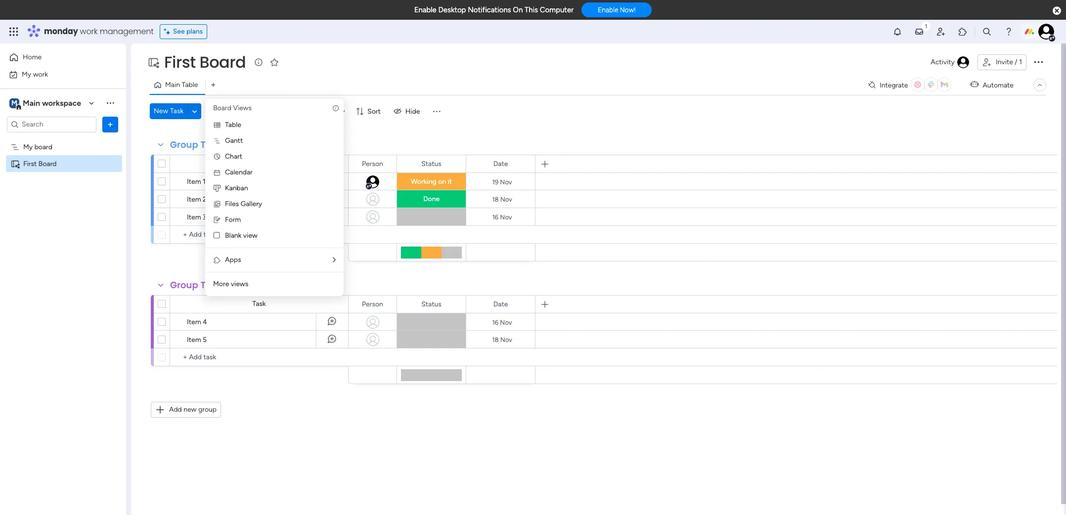Task type: vqa. For each thing, say whether or not it's contained in the screenshot.
"First" in list box
yes



Task type: describe. For each thing, give the bounding box(es) containing it.
shareable board image
[[10, 159, 20, 168]]

computer
[[540, 5, 574, 14]]

group title for person
[[170, 279, 219, 291]]

help image
[[1004, 27, 1014, 37]]

v2 search image
[[214, 106, 221, 117]]

work for monday
[[80, 26, 98, 37]]

1 vertical spatial board
[[213, 104, 231, 112]]

0 vertical spatial board
[[200, 51, 246, 73]]

add view image
[[211, 81, 215, 89]]

hide button
[[390, 103, 426, 119]]

enable for enable now!
[[598, 6, 619, 14]]

monday
[[44, 26, 78, 37]]

1 person field from the top
[[360, 159, 386, 169]]

enable desktop notifications on this computer
[[414, 5, 574, 14]]

group title field for person
[[168, 279, 222, 292]]

kanban
[[225, 184, 248, 192]]

working on it
[[411, 178, 452, 186]]

1 horizontal spatial table
[[225, 121, 241, 129]]

item 3
[[187, 213, 207, 222]]

workspace
[[42, 98, 81, 108]]

sort button
[[352, 103, 387, 119]]

item for item 1
[[187, 178, 201, 186]]

show board description image
[[253, 57, 265, 67]]

2 date field from the top
[[491, 299, 511, 310]]

1 nov from the top
[[500, 178, 512, 186]]

1 person from the top
[[362, 160, 383, 168]]

integrate
[[880, 81, 909, 89]]

title for person
[[201, 279, 219, 291]]

workspace options image
[[105, 98, 115, 108]]

done
[[423, 195, 440, 203]]

list arrow image
[[333, 257, 336, 264]]

views
[[231, 280, 248, 288]]

plans
[[187, 27, 203, 36]]

see
[[173, 27, 185, 36]]

form
[[225, 216, 241, 224]]

group for status
[[170, 139, 198, 151]]

status for 1st status "field"
[[422, 160, 442, 168]]

m
[[11, 99, 17, 107]]

hide
[[406, 107, 420, 116]]

new
[[184, 406, 197, 414]]

main for main workspace
[[23, 98, 40, 108]]

group for person
[[170, 279, 198, 291]]

collapse board header image
[[1036, 81, 1044, 89]]

new task
[[154, 107, 184, 115]]

filter
[[318, 107, 334, 116]]

4 nov from the top
[[500, 319, 512, 326]]

dapulse close image
[[1053, 6, 1062, 16]]

apps
[[225, 256, 241, 264]]

see plans
[[173, 27, 203, 36]]

item for item 4
[[187, 318, 201, 327]]

1 vertical spatial apps image
[[213, 256, 221, 264]]

1 vertical spatial options image
[[105, 119, 115, 129]]

add new group
[[169, 406, 217, 414]]

19 nov
[[492, 178, 512, 186]]

table inside button
[[182, 81, 198, 89]]

main table button
[[150, 77, 206, 93]]

/
[[1015, 58, 1018, 66]]

0 vertical spatial options image
[[1033, 56, 1045, 68]]

gantt
[[225, 137, 243, 145]]

jacob simon image
[[1039, 24, 1055, 40]]

new task button
[[150, 103, 188, 119]]

18 nov for item 2
[[492, 196, 512, 203]]

calendar
[[225, 168, 253, 177]]

19
[[492, 178, 499, 186]]

+ Add task text field
[[175, 352, 344, 364]]

2 person from the top
[[362, 300, 383, 308]]

main workspace
[[23, 98, 81, 108]]

1 horizontal spatial first board
[[164, 51, 246, 73]]

item 4
[[187, 318, 207, 327]]

new
[[154, 107, 168, 115]]

sort
[[368, 107, 381, 116]]

1 horizontal spatial first
[[164, 51, 196, 73]]

dapulse integrations image
[[869, 81, 876, 89]]

item 2
[[187, 195, 207, 204]]

chart
[[225, 152, 242, 161]]

workspace selection element
[[9, 97, 83, 110]]

notifications
[[468, 5, 511, 14]]

list box containing my board
[[0, 137, 126, 306]]

autopilot image
[[971, 78, 979, 91]]

my for my board
[[23, 143, 33, 151]]

my work
[[22, 70, 48, 78]]

workspace image
[[9, 98, 19, 109]]

add
[[169, 406, 182, 414]]

2
[[203, 195, 207, 204]]

date for second date field from the top of the page
[[494, 300, 508, 308]]

Search in workspace field
[[21, 119, 83, 130]]

home
[[23, 53, 42, 61]]

item for item 2
[[187, 195, 201, 204]]

Search field
[[221, 104, 251, 118]]

group title field for status
[[168, 139, 222, 151]]

1 vertical spatial task
[[252, 300, 266, 308]]

18 for item 5
[[492, 336, 499, 344]]



Task type: locate. For each thing, give the bounding box(es) containing it.
0 vertical spatial main
[[165, 81, 180, 89]]

1 status from the top
[[422, 160, 442, 168]]

1 status field from the top
[[419, 159, 444, 169]]

0 vertical spatial person field
[[360, 159, 386, 169]]

date for first date field from the top of the page
[[494, 160, 508, 168]]

add to favorites image
[[270, 57, 280, 67]]

0 vertical spatial apps image
[[958, 27, 968, 37]]

2 18 from the top
[[492, 336, 499, 344]]

task inside button
[[170, 107, 184, 115]]

gallery
[[241, 200, 262, 208]]

enable left the desktop
[[414, 5, 437, 14]]

2 person field from the top
[[360, 299, 386, 310]]

invite
[[996, 58, 1014, 66]]

board
[[34, 143, 52, 151]]

2 16 from the top
[[492, 319, 499, 326]]

18
[[492, 196, 499, 203], [492, 336, 499, 344]]

1 vertical spatial group
[[170, 279, 198, 291]]

5 nov from the top
[[501, 336, 512, 344]]

1 vertical spatial work
[[33, 70, 48, 78]]

1 18 nov from the top
[[492, 196, 512, 203]]

group title up item 4
[[170, 279, 219, 291]]

work right monday
[[80, 26, 98, 37]]

1 vertical spatial group title field
[[168, 279, 222, 292]]

1 horizontal spatial apps image
[[958, 27, 968, 37]]

0 vertical spatial 18 nov
[[492, 196, 512, 203]]

my down home at left
[[22, 70, 31, 78]]

0 vertical spatial 16 nov
[[492, 213, 512, 221]]

views
[[233, 104, 252, 112]]

1 vertical spatial 16 nov
[[492, 319, 512, 326]]

1 date from the top
[[494, 160, 508, 168]]

working
[[411, 178, 437, 186]]

Group Title field
[[168, 139, 222, 151], [168, 279, 222, 292]]

main up new task
[[165, 81, 180, 89]]

main table
[[165, 81, 198, 89]]

filter button
[[302, 103, 349, 119]]

1 18 from the top
[[492, 196, 499, 203]]

angle down image
[[192, 108, 197, 115]]

item up item 2
[[187, 178, 201, 186]]

1 vertical spatial person field
[[360, 299, 386, 310]]

activity
[[931, 58, 955, 66]]

enable left the now!
[[598, 6, 619, 14]]

this
[[525, 5, 538, 14]]

5
[[203, 336, 207, 344]]

blank
[[225, 232, 242, 240]]

more views
[[213, 280, 248, 288]]

my
[[22, 70, 31, 78], [23, 143, 33, 151]]

activity button
[[927, 54, 974, 70]]

add new group button
[[151, 402, 221, 418]]

task
[[170, 107, 184, 115], [252, 300, 266, 308]]

desktop
[[439, 5, 466, 14]]

0 horizontal spatial task
[[170, 107, 184, 115]]

first board down 'my board'
[[23, 160, 57, 168]]

group title down angle down icon
[[170, 139, 219, 151]]

3 nov from the top
[[500, 213, 512, 221]]

group down angle down icon
[[170, 139, 198, 151]]

1
[[1020, 58, 1023, 66], [203, 178, 206, 186]]

board
[[200, 51, 246, 73], [213, 104, 231, 112], [39, 160, 57, 168]]

my for my work
[[22, 70, 31, 78]]

blank view
[[225, 232, 258, 240]]

1 vertical spatial status
[[422, 300, 442, 308]]

apps image
[[958, 27, 968, 37], [213, 256, 221, 264]]

0 vertical spatial task
[[170, 107, 184, 115]]

title left views
[[201, 279, 219, 291]]

main inside button
[[165, 81, 180, 89]]

2 status field from the top
[[419, 299, 444, 310]]

work inside button
[[33, 70, 48, 78]]

list box
[[0, 137, 126, 306]]

options image
[[1033, 56, 1045, 68], [105, 119, 115, 129]]

1 date field from the top
[[491, 159, 511, 169]]

title for status
[[201, 139, 219, 151]]

Person field
[[360, 159, 386, 169], [360, 299, 386, 310]]

Status field
[[419, 159, 444, 169], [419, 299, 444, 310]]

1 16 from the top
[[492, 213, 499, 221]]

main
[[165, 81, 180, 89], [23, 98, 40, 108]]

0 vertical spatial group title field
[[168, 139, 222, 151]]

2 18 nov from the top
[[492, 336, 512, 344]]

work
[[80, 26, 98, 37], [33, 70, 48, 78]]

first board
[[164, 51, 246, 73], [23, 160, 57, 168]]

0 vertical spatial table
[[182, 81, 198, 89]]

my left board
[[23, 143, 33, 151]]

on
[[513, 5, 523, 14]]

title
[[201, 139, 219, 151], [201, 279, 219, 291]]

item left 5
[[187, 336, 201, 344]]

invite / 1
[[996, 58, 1023, 66]]

0 horizontal spatial work
[[33, 70, 48, 78]]

first right shareable board image
[[23, 160, 37, 168]]

board left views
[[213, 104, 231, 112]]

arrow down image
[[337, 105, 349, 117]]

title left gantt
[[201, 139, 219, 151]]

0 vertical spatial group
[[170, 139, 198, 151]]

item for item 5
[[187, 336, 201, 344]]

4 item from the top
[[187, 318, 201, 327]]

main for main table
[[165, 81, 180, 89]]

0 vertical spatial date
[[494, 160, 508, 168]]

0 vertical spatial status
[[422, 160, 442, 168]]

1 image
[[922, 20, 931, 31]]

16 nov
[[492, 213, 512, 221], [492, 319, 512, 326]]

invite / 1 button
[[978, 54, 1027, 70]]

1 horizontal spatial enable
[[598, 6, 619, 14]]

0 horizontal spatial main
[[23, 98, 40, 108]]

1 vertical spatial table
[[225, 121, 241, 129]]

2 vertical spatial board
[[39, 160, 57, 168]]

0 horizontal spatial apps image
[[213, 256, 221, 264]]

item left 3
[[187, 213, 201, 222]]

5 item from the top
[[187, 336, 201, 344]]

item for item 3
[[187, 213, 201, 222]]

nov for 2
[[501, 196, 512, 203]]

1 16 nov from the top
[[492, 213, 512, 221]]

1 vertical spatial main
[[23, 98, 40, 108]]

group
[[198, 406, 217, 414]]

0 vertical spatial title
[[201, 139, 219, 151]]

1 right the /
[[1020, 58, 1023, 66]]

options image down 'workspace options' icon
[[105, 119, 115, 129]]

table
[[182, 81, 198, 89], [225, 121, 241, 129]]

2 title from the top
[[201, 279, 219, 291]]

0 vertical spatial 1
[[1020, 58, 1023, 66]]

18 nov for item 5
[[492, 336, 512, 344]]

shareable board image
[[147, 56, 159, 68]]

enable now!
[[598, 6, 636, 14]]

1 horizontal spatial options image
[[1033, 56, 1045, 68]]

on
[[438, 178, 446, 186]]

home button
[[6, 49, 106, 65]]

1 vertical spatial 18
[[492, 336, 499, 344]]

1 inside button
[[1020, 58, 1023, 66]]

first up main table
[[164, 51, 196, 73]]

1 group title field from the top
[[168, 139, 222, 151]]

2 group title from the top
[[170, 279, 219, 291]]

group title field down angle down icon
[[168, 139, 222, 151]]

0 horizontal spatial table
[[182, 81, 198, 89]]

0 vertical spatial person
[[362, 160, 383, 168]]

view
[[243, 232, 258, 240]]

0 vertical spatial group title
[[170, 139, 219, 151]]

18 for item 2
[[492, 196, 499, 203]]

16
[[492, 213, 499, 221], [492, 319, 499, 326]]

select product image
[[9, 27, 19, 37]]

2 group from the top
[[170, 279, 198, 291]]

1 horizontal spatial main
[[165, 81, 180, 89]]

enable inside enable now! button
[[598, 6, 619, 14]]

main inside workspace selection element
[[23, 98, 40, 108]]

18 nov
[[492, 196, 512, 203], [492, 336, 512, 344]]

1 vertical spatial my
[[23, 143, 33, 151]]

now!
[[620, 6, 636, 14]]

1 vertical spatial date
[[494, 300, 508, 308]]

monday work management
[[44, 26, 154, 37]]

4
[[203, 318, 207, 327]]

1 vertical spatial title
[[201, 279, 219, 291]]

enable
[[414, 5, 437, 14], [598, 6, 619, 14]]

more
[[213, 280, 229, 288]]

apps image right invite members icon
[[958, 27, 968, 37]]

1 vertical spatial 18 nov
[[492, 336, 512, 344]]

3 item from the top
[[187, 213, 201, 222]]

enable now! button
[[582, 3, 652, 17]]

options image right the /
[[1033, 56, 1045, 68]]

0 vertical spatial status field
[[419, 159, 444, 169]]

0 horizontal spatial enable
[[414, 5, 437, 14]]

1 vertical spatial status field
[[419, 299, 444, 310]]

item
[[187, 178, 201, 186], [187, 195, 201, 204], [187, 213, 201, 222], [187, 318, 201, 327], [187, 336, 201, 344]]

2 16 nov from the top
[[492, 319, 512, 326]]

item left 2
[[187, 195, 201, 204]]

board views
[[213, 104, 252, 112]]

1 vertical spatial first board
[[23, 160, 57, 168]]

0 vertical spatial first board
[[164, 51, 246, 73]]

see plans button
[[160, 24, 207, 39]]

inbox image
[[915, 27, 925, 37]]

group title
[[170, 139, 219, 151], [170, 279, 219, 291]]

0 vertical spatial first
[[164, 51, 196, 73]]

group left more
[[170, 279, 198, 291]]

board down board
[[39, 160, 57, 168]]

1 vertical spatial date field
[[491, 299, 511, 310]]

option
[[0, 138, 126, 140]]

search everything image
[[983, 27, 992, 37]]

main right workspace 'image'
[[23, 98, 40, 108]]

nov for 3
[[500, 213, 512, 221]]

Date field
[[491, 159, 511, 169], [491, 299, 511, 310]]

1 horizontal spatial work
[[80, 26, 98, 37]]

0 horizontal spatial first
[[23, 160, 37, 168]]

2 item from the top
[[187, 195, 201, 204]]

group title field up item 4
[[168, 279, 222, 292]]

0 horizontal spatial options image
[[105, 119, 115, 129]]

apps image left the apps at the left
[[213, 256, 221, 264]]

menu image
[[432, 106, 442, 116]]

1 vertical spatial 1
[[203, 178, 206, 186]]

2 group title field from the top
[[168, 279, 222, 292]]

files gallery
[[225, 200, 262, 208]]

1 item from the top
[[187, 178, 201, 186]]

0 vertical spatial work
[[80, 26, 98, 37]]

board up add view icon
[[200, 51, 246, 73]]

3
[[203, 213, 207, 222]]

1 group from the top
[[170, 139, 198, 151]]

1 up 2
[[203, 178, 206, 186]]

0 vertical spatial 16
[[492, 213, 499, 221]]

1 vertical spatial group title
[[170, 279, 219, 291]]

invite members image
[[937, 27, 946, 37]]

1 group title from the top
[[170, 139, 219, 151]]

my work button
[[6, 67, 106, 82]]

2 status from the top
[[422, 300, 442, 308]]

1 vertical spatial first
[[23, 160, 37, 168]]

First Board field
[[162, 51, 249, 73]]

nov for 5
[[501, 336, 512, 344]]

notifications image
[[893, 27, 903, 37]]

management
[[100, 26, 154, 37]]

2 nov from the top
[[501, 196, 512, 203]]

group title for status
[[170, 139, 219, 151]]

1 horizontal spatial 1
[[1020, 58, 1023, 66]]

enable for enable desktop notifications on this computer
[[414, 5, 437, 14]]

table left add view icon
[[182, 81, 198, 89]]

2 date from the top
[[494, 300, 508, 308]]

group
[[170, 139, 198, 151], [170, 279, 198, 291]]

work down home at left
[[33, 70, 48, 78]]

my board
[[23, 143, 52, 151]]

my inside button
[[22, 70, 31, 78]]

files
[[225, 200, 239, 208]]

it
[[448, 178, 452, 186]]

0 horizontal spatial first board
[[23, 160, 57, 168]]

status for 1st status "field" from the bottom of the page
[[422, 300, 442, 308]]

item 5
[[187, 336, 207, 344]]

date
[[494, 160, 508, 168], [494, 300, 508, 308]]

0 horizontal spatial 1
[[203, 178, 206, 186]]

first
[[164, 51, 196, 73], [23, 160, 37, 168]]

0 vertical spatial my
[[22, 70, 31, 78]]

1 vertical spatial person
[[362, 300, 383, 308]]

item left 4
[[187, 318, 201, 327]]

person
[[362, 160, 383, 168], [362, 300, 383, 308]]

nov
[[500, 178, 512, 186], [501, 196, 512, 203], [500, 213, 512, 221], [500, 319, 512, 326], [501, 336, 512, 344]]

automate
[[983, 81, 1014, 89]]

1 vertical spatial 16
[[492, 319, 499, 326]]

work for my
[[33, 70, 48, 78]]

item 1
[[187, 178, 206, 186]]

0 vertical spatial 18
[[492, 196, 499, 203]]

status
[[422, 160, 442, 168], [422, 300, 442, 308]]

1 title from the top
[[201, 139, 219, 151]]

0 vertical spatial date field
[[491, 159, 511, 169]]

table down search field
[[225, 121, 241, 129]]

1 horizontal spatial task
[[252, 300, 266, 308]]

first board up add view icon
[[164, 51, 246, 73]]



